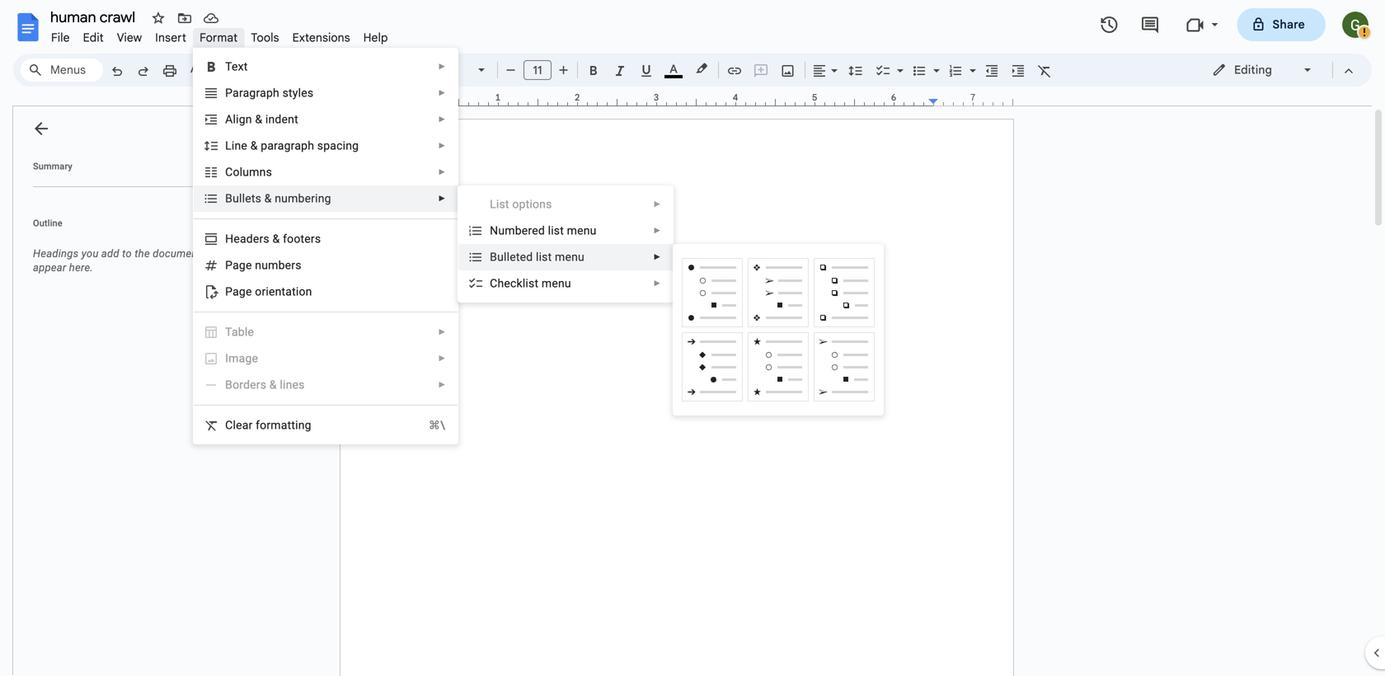 Task type: describe. For each thing, give the bounding box(es) containing it.
p aragraph styles
[[225, 86, 314, 100]]

s for t
[[255, 192, 261, 205]]

h eaders & footers
[[225, 232, 321, 246]]

o
[[512, 198, 519, 211]]

table menu item
[[194, 319, 458, 346]]

bulleted list menu b element
[[490, 250, 590, 264]]

⌘\
[[429, 419, 445, 432]]

checklist menu h element
[[490, 277, 576, 290]]

& for ine
[[250, 139, 258, 153]]

ulleted
[[497, 250, 533, 264]]

footers
[[283, 232, 321, 246]]

ine
[[232, 139, 247, 153]]

2 vertical spatial menu
[[542, 277, 571, 290]]

menu for umbered list menu
[[567, 224, 597, 238]]

paragraph styles p element
[[225, 86, 319, 100]]

c lear formatting
[[225, 419, 311, 432]]

you
[[81, 247, 99, 260]]

► for b ulleted list menu
[[653, 252, 662, 262]]

clear formatting c element
[[225, 419, 316, 432]]

eaders
[[234, 232, 270, 246]]

to
[[122, 247, 132, 260]]

m
[[229, 352, 239, 365]]

headers & footers h element
[[225, 232, 326, 246]]

b
[[490, 250, 497, 264]]

& inside menu item
[[270, 378, 277, 392]]

format
[[200, 31, 238, 45]]

outline
[[33, 218, 62, 228]]

menu bar banner
[[0, 0, 1385, 676]]

umbered
[[498, 224, 545, 238]]

insert
[[155, 31, 187, 45]]

file menu item
[[45, 28, 76, 47]]

edit
[[83, 31, 104, 45]]

summary heading
[[33, 160, 72, 173]]

insert image image
[[779, 59, 798, 82]]

page n u mbers
[[225, 259, 302, 272]]

line & paragraph spacing image
[[847, 59, 865, 82]]

arial option
[[423, 59, 468, 82]]

mode and view toolbar
[[1200, 54, 1362, 87]]

application containing share
[[0, 0, 1385, 676]]

format menu item
[[193, 28, 244, 47]]

colum
[[225, 165, 259, 179]]

l
[[225, 139, 232, 153]]

row 2. column 2. star, hollow, square element
[[748, 332, 809, 402]]

headings you add to the document will appear here.
[[33, 247, 220, 274]]

formatting
[[256, 419, 311, 432]]

bulle
[[225, 192, 251, 205]]

Font size field
[[524, 60, 558, 81]]

summary
[[33, 161, 72, 172]]

row 2. column 1. arrow, diamond, bullet element
[[682, 332, 743, 402]]

bulle t s & numbering
[[225, 192, 331, 205]]

menu containing text
[[193, 48, 459, 444]]

► for age
[[438, 354, 446, 363]]

headings
[[33, 247, 79, 260]]

highlight color image
[[693, 59, 711, 78]]

share
[[1273, 17, 1305, 32]]

share button
[[1237, 8, 1326, 41]]

lines
[[280, 378, 305, 392]]

t
[[251, 192, 255, 205]]

main toolbar
[[102, 0, 1058, 430]]

b ulleted list menu
[[490, 250, 585, 264]]

spacing
[[317, 139, 359, 153]]

line & paragraph spacing l element
[[225, 139, 364, 153]]

indent
[[265, 113, 298, 126]]

borders
[[225, 378, 266, 392]]

list options o element
[[490, 198, 557, 211]]

edit menu item
[[76, 28, 110, 47]]

insert menu item
[[149, 28, 193, 47]]

bullets & numbering t element
[[225, 192, 336, 205]]

table 2 element
[[225, 325, 259, 339]]

Font size text field
[[524, 60, 551, 80]]

► for l ine & paragraph spacing
[[438, 141, 446, 151]]

document outline element
[[13, 106, 238, 676]]

arial
[[423, 63, 448, 77]]

► inside table menu item
[[438, 327, 446, 337]]

& for eaders
[[273, 232, 280, 246]]

page numbers u element
[[225, 259, 306, 272]]

a lign & indent
[[225, 113, 298, 126]]

i
[[225, 352, 229, 365]]

► for s & numbering
[[438, 194, 446, 203]]

paragraph
[[261, 139, 314, 153]]

borders & lines
[[225, 378, 305, 392]]

lign
[[233, 113, 252, 126]]

tools menu item
[[244, 28, 286, 47]]

borders & lines menu item
[[194, 372, 458, 398]]

outline heading
[[13, 217, 238, 240]]

mbers
[[268, 259, 302, 272]]

table
[[225, 325, 254, 339]]

text color image
[[665, 59, 683, 78]]

h
[[225, 232, 234, 246]]

help
[[363, 31, 388, 45]]



Task type: vqa. For each thing, say whether or not it's contained in the screenshot.


Task type: locate. For each thing, give the bounding box(es) containing it.
Star checkbox
[[147, 7, 170, 30]]

menu bar containing file
[[45, 21, 395, 49]]

Rename text field
[[45, 7, 145, 26]]

c down borders
[[225, 419, 233, 432]]

1 vertical spatial list
[[536, 250, 552, 264]]

file
[[51, 31, 70, 45]]

1 horizontal spatial s
[[266, 165, 272, 179]]

a
[[225, 113, 233, 126]]

s for n
[[266, 165, 272, 179]]

extensions menu item
[[286, 28, 357, 47]]

right margin image
[[929, 93, 1013, 106]]

menu item containing list
[[459, 191, 673, 218]]

& left lines
[[270, 378, 277, 392]]

n umbered list menu
[[490, 224, 597, 238]]

align & indent a element
[[225, 113, 303, 126]]

aragraph
[[233, 86, 279, 100]]

0 vertical spatial c
[[490, 277, 498, 290]]

► for ecklist menu
[[653, 279, 662, 288]]

u
[[262, 259, 268, 272]]

c for lear
[[225, 419, 233, 432]]

⌘backslash element
[[409, 417, 445, 434]]

page
[[225, 259, 252, 272], [225, 285, 252, 299]]

1 horizontal spatial c
[[490, 277, 498, 290]]

add
[[101, 247, 119, 260]]

1 vertical spatial menu
[[555, 250, 585, 264]]

n for s
[[259, 165, 266, 179]]

menu item
[[459, 191, 673, 218], [194, 346, 458, 372]]

text
[[225, 60, 248, 73]]

menu item containing i
[[194, 346, 458, 372]]

s right colum
[[266, 165, 272, 179]]

page for page orientation
[[225, 285, 252, 299]]

1 horizontal spatial menu item
[[459, 191, 673, 218]]

0 vertical spatial s
[[266, 165, 272, 179]]

n
[[259, 165, 266, 179], [255, 259, 262, 272]]

c h ecklist menu
[[490, 277, 571, 290]]

► for n umbered list menu
[[653, 226, 662, 235]]

application
[[0, 0, 1385, 676]]

0 vertical spatial page
[[225, 259, 252, 272]]

columns n element
[[225, 165, 277, 179]]

help menu item
[[357, 28, 395, 47]]

menu item up lines
[[194, 346, 458, 372]]

0 vertical spatial menu item
[[459, 191, 673, 218]]

list for umbered
[[548, 224, 564, 238]]

2 page from the top
[[225, 285, 252, 299]]

h
[[498, 277, 504, 290]]

styles
[[283, 86, 314, 100]]

c down b
[[490, 277, 498, 290]]

menu item up the numbered list menu n element
[[459, 191, 673, 218]]

► for s
[[438, 167, 446, 177]]

list up bulleted list menu b element
[[548, 224, 564, 238]]

menu
[[193, 48, 459, 444], [458, 186, 674, 303]]

row 1. column 2. crossed diamond, 3d arrow, square element
[[748, 258, 809, 327]]

1 page from the top
[[225, 259, 252, 272]]

c
[[490, 277, 498, 290], [225, 419, 233, 432]]

► for p aragraph styles
[[438, 88, 446, 98]]

&
[[255, 113, 262, 126], [250, 139, 258, 153], [264, 192, 272, 205], [273, 232, 280, 246], [270, 378, 277, 392]]

colum n s
[[225, 165, 272, 179]]

n left the mbers
[[255, 259, 262, 272]]

2 row from the top
[[680, 104, 878, 676]]

menu bar
[[45, 21, 395, 49]]

0 horizontal spatial menu item
[[194, 346, 458, 372]]

ptions
[[519, 198, 552, 211]]

0 vertical spatial list
[[548, 224, 564, 238]]

editing button
[[1201, 58, 1325, 82]]

tools
[[251, 31, 279, 45]]

► for a lign & indent
[[438, 115, 446, 124]]

numbering
[[275, 192, 331, 205]]

& right "lign"
[[255, 113, 262, 126]]

row 1. column 1. bullet, hollow, square element
[[682, 258, 743, 327]]

1 row from the top
[[680, 43, 878, 676]]

0 horizontal spatial s
[[255, 192, 261, 205]]

borders & lines q element
[[225, 378, 310, 392]]

►
[[438, 62, 446, 71], [438, 88, 446, 98], [438, 115, 446, 124], [438, 141, 446, 151], [438, 167, 446, 177], [438, 194, 446, 203], [653, 200, 662, 209], [653, 226, 662, 235], [653, 252, 662, 262], [653, 279, 662, 288], [438, 327, 446, 337], [438, 354, 446, 363], [438, 380, 446, 390]]

numbered list menu n element
[[490, 224, 602, 238]]

editing
[[1235, 63, 1272, 77]]

& right ine
[[250, 139, 258, 153]]

n for u
[[255, 259, 262, 272]]

document
[[153, 247, 201, 260]]

menu up bulleted list menu b element
[[567, 224, 597, 238]]

menu
[[567, 224, 597, 238], [555, 250, 585, 264], [542, 277, 571, 290]]

1 vertical spatial c
[[225, 419, 233, 432]]

here.
[[69, 261, 93, 274]]

& right t
[[264, 192, 272, 205]]

n up bulle t s & numbering
[[259, 165, 266, 179]]

list o ptions
[[490, 198, 552, 211]]

list down "n umbered list menu"
[[536, 250, 552, 264]]

& for lign
[[255, 113, 262, 126]]

1 vertical spatial n
[[255, 259, 262, 272]]

row
[[680, 43, 878, 676], [680, 104, 878, 676]]

image m element
[[225, 352, 263, 365]]

l ine & paragraph spacing
[[225, 139, 359, 153]]

will
[[204, 247, 220, 260]]

the
[[135, 247, 150, 260]]

0 horizontal spatial c
[[225, 419, 233, 432]]

menu for ulleted list menu
[[555, 250, 585, 264]]

1 vertical spatial s
[[255, 192, 261, 205]]

► inside borders & lines menu item
[[438, 380, 446, 390]]

0 vertical spatial menu
[[567, 224, 597, 238]]

menu down the numbered list menu n element
[[555, 250, 585, 264]]

page left u
[[225, 259, 252, 272]]

c for h
[[490, 277, 498, 290]]

0 vertical spatial n
[[259, 165, 266, 179]]

& right eaders
[[273, 232, 280, 246]]

s
[[266, 165, 272, 179], [255, 192, 261, 205]]

ecklist
[[504, 277, 539, 290]]

1 vertical spatial menu item
[[194, 346, 458, 372]]

lear
[[233, 419, 253, 432]]

page down page n u mbers
[[225, 285, 252, 299]]

view
[[117, 31, 142, 45]]

page orientation 3 element
[[225, 285, 317, 299]]

menu down bulleted list menu b element
[[542, 277, 571, 290]]

orientation
[[255, 285, 312, 299]]

menu bar inside the menu bar banner
[[45, 21, 395, 49]]

view menu item
[[110, 28, 149, 47]]

1 vertical spatial page
[[225, 285, 252, 299]]

page orientation
[[225, 285, 312, 299]]

appear
[[33, 261, 66, 274]]

list for ulleted
[[536, 250, 552, 264]]

list
[[490, 198, 509, 211]]

list
[[548, 224, 564, 238], [536, 250, 552, 264]]

age
[[239, 352, 258, 365]]

i m age
[[225, 352, 258, 365]]

p
[[225, 86, 233, 100]]

page for page n u mbers
[[225, 259, 252, 272]]

n
[[490, 224, 498, 238]]

s right 'bulle'
[[255, 192, 261, 205]]

Menus field
[[21, 59, 103, 82]]

extensions
[[292, 31, 350, 45]]

menu containing list
[[458, 186, 674, 303]]

text s element
[[225, 60, 253, 73]]



